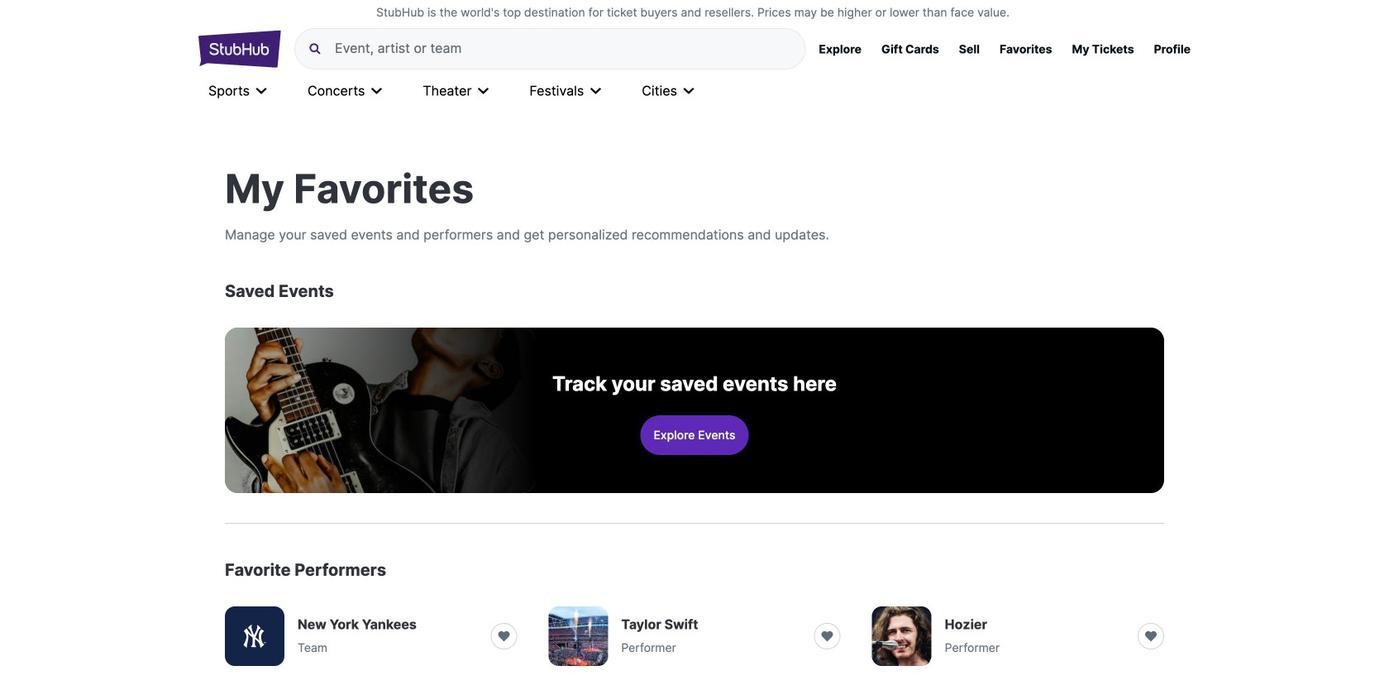 Task type: vqa. For each thing, say whether or not it's contained in the screenshot.
event, artist or team 'search field'
yes



Task type: describe. For each thing, give the bounding box(es) containing it.
hozier image
[[873, 606, 932, 666]]

man playing the guitar image
[[225, 328, 535, 493]]

Event, artist or team search field
[[335, 41, 792, 57]]



Task type: locate. For each thing, give the bounding box(es) containing it.
taylor swift image
[[549, 606, 608, 666]]

new york yankees image
[[225, 606, 285, 666]]

stubhub image
[[199, 28, 281, 69]]



